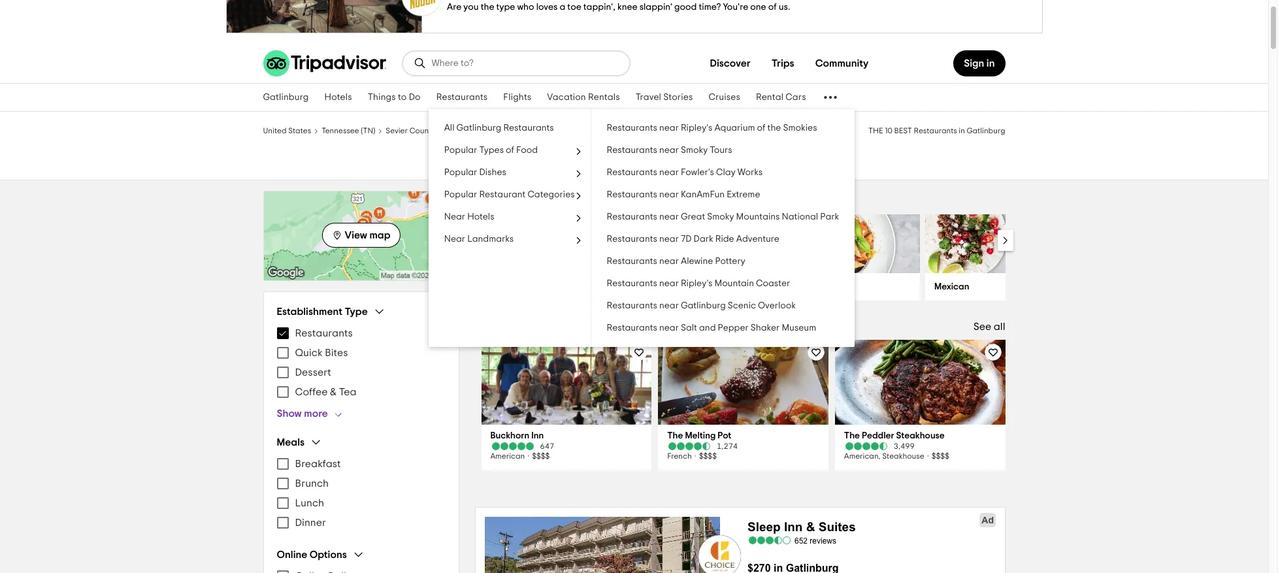 Task type: locate. For each thing, give the bounding box(es) containing it.
view
[[345, 230, 367, 240]]

meals
[[277, 437, 305, 447]]

restaurants near alewine pottery link
[[591, 250, 855, 273]]

popular down all
[[444, 146, 477, 155]]

inn
[[532, 431, 544, 441]]

mexican
[[935, 282, 970, 292]]

popular inside button
[[444, 168, 477, 177]]

0 vertical spatial group
[[277, 305, 446, 420]]

1 horizontal spatial in
[[959, 127, 966, 135]]

smoky down restaurants near kanamfun extreme link
[[707, 212, 734, 222]]

restaurants near gatlinburg scenic overlook
[[607, 301, 796, 311]]

popular up near hotels
[[444, 190, 477, 199]]

near inside button
[[444, 235, 466, 244]]

in up restaurants near kanamfun extreme
[[632, 148, 649, 169]]

tennessee (tn)
[[322, 127, 375, 135]]

9 near from the top
[[660, 301, 679, 311]]

2 group from the top
[[277, 436, 446, 533]]

restaurants near 7d dark ride adventure link
[[591, 228, 855, 250]]

1 horizontal spatial $$$$
[[699, 452, 717, 460]]

popular
[[444, 146, 477, 155], [444, 168, 477, 177], [444, 190, 477, 199]]

2 vertical spatial popular
[[444, 190, 477, 199]]

6 near from the top
[[660, 235, 679, 244]]

of left "the"
[[757, 124, 766, 133]]

popular restaurant categories button
[[429, 184, 591, 206]]

3 $$$$ from the left
[[932, 452, 950, 460]]

gatlinburg link up united states link
[[255, 84, 317, 111]]

near down steakhouse link
[[660, 301, 679, 311]]

10 near from the top
[[660, 324, 679, 333]]

popular for popular restaurant categories
[[444, 190, 477, 199]]

0 vertical spatial in
[[987, 58, 995, 69]]

restaurants near 7d dark ride adventure
[[607, 235, 780, 244]]

2 near from the top
[[660, 146, 679, 155]]

food inside 'popular types of food' "button"
[[517, 146, 538, 155]]

0 vertical spatial menu
[[277, 324, 446, 402]]

1 vertical spatial ripley's
[[681, 279, 713, 288]]

of right types
[[506, 146, 515, 155]]

bites
[[325, 348, 348, 358]]

1 near from the top
[[444, 212, 466, 222]]

dishes
[[479, 168, 507, 177]]

rental
[[756, 93, 784, 102]]

the up american,
[[845, 431, 860, 441]]

gatlinburg inside restaurants near gatlinburg scenic overlook link
[[681, 301, 726, 311]]

all gatlinburg restaurants
[[444, 124, 554, 133]]

2 the from the left
[[845, 431, 860, 441]]

hotels up the tennessee
[[325, 93, 352, 102]]

2 popular from the top
[[444, 168, 477, 177]]

food right by
[[634, 192, 670, 208]]

0 vertical spatial steakhouse
[[601, 282, 649, 292]]

near inside "link"
[[660, 257, 679, 266]]

3 popular from the top
[[444, 190, 477, 199]]

browse gatlinburg by food
[[480, 192, 670, 208]]

flights link
[[496, 84, 540, 111]]

1 vertical spatial popular
[[444, 168, 477, 177]]

popular left dishes
[[444, 168, 477, 177]]

near down restaurants near alewine pottery
[[660, 279, 679, 288]]

pepper
[[718, 324, 749, 333]]

the up french
[[668, 431, 683, 441]]

in right sign
[[987, 58, 995, 69]]

group
[[277, 305, 446, 420], [277, 436, 446, 533]]

near down near hotels
[[444, 235, 466, 244]]

0 vertical spatial near
[[444, 212, 466, 222]]

1 group from the top
[[277, 305, 446, 420]]

peddler
[[862, 431, 895, 441]]

ripley's up tours
[[681, 124, 713, 133]]

1 the from the left
[[668, 431, 683, 441]]

seafood
[[712, 282, 747, 292]]

buckhorn inn
[[491, 431, 544, 441]]

best
[[895, 127, 913, 135]]

1 horizontal spatial food
[[634, 192, 670, 208]]

$$$$ down melting
[[699, 452, 717, 460]]

menu
[[277, 324, 446, 402], [277, 454, 446, 533]]

smoky
[[681, 146, 708, 155], [707, 212, 734, 222]]

2 horizontal spatial in
[[987, 58, 995, 69]]

smoky up fowler's
[[681, 146, 708, 155]]

gatlinburg link
[[255, 84, 317, 111], [446, 125, 485, 135]]

$$$$ for buckhorn inn
[[532, 452, 550, 460]]

$$$$ for the peddler steakhouse
[[932, 452, 950, 460]]

menu containing breakfast
[[277, 454, 446, 533]]

0 vertical spatial gatlinburg link
[[255, 84, 317, 111]]

2 ripley's from the top
[[681, 279, 713, 288]]

browse
[[480, 192, 530, 208]]

sevier county
[[386, 127, 436, 135]]

near left salt
[[660, 324, 679, 333]]

near down restaurants near smoky tours
[[660, 168, 679, 177]]

5 near from the top
[[660, 212, 679, 222]]

seafood link
[[703, 273, 809, 301]]

sign
[[964, 58, 985, 69]]

brunch
[[295, 479, 329, 489]]

gatlinburg inside the gatlinburg link
[[263, 93, 309, 102]]

food down gatlinburg restaurants
[[517, 146, 538, 155]]

pottery
[[715, 257, 746, 266]]

Search search field
[[432, 58, 619, 69]]

0 horizontal spatial of
[[506, 146, 515, 155]]

show
[[277, 409, 302, 419]]

online options group
[[277, 548, 446, 573]]

0 horizontal spatial gatlinburg link
[[255, 84, 317, 111]]

1 horizontal spatial hotels
[[468, 212, 495, 222]]

popular inside "button"
[[444, 146, 477, 155]]

hotels
[[325, 93, 352, 102], [468, 212, 495, 222]]

near up restaurants near fowler's clay works
[[660, 146, 679, 155]]

in
[[987, 58, 995, 69], [959, 127, 966, 135], [632, 148, 649, 169]]

works
[[738, 168, 763, 177]]

1 vertical spatial group
[[277, 436, 446, 533]]

gatlinburg link down restaurants link
[[446, 125, 485, 135]]

0 vertical spatial food
[[517, 146, 538, 155]]

$$$$ down 3,499 link
[[932, 452, 950, 460]]

0 vertical spatial hotels
[[325, 93, 352, 102]]

lunch
[[295, 498, 324, 509]]

near
[[444, 212, 466, 222], [444, 235, 466, 244]]

popular dishes button
[[429, 161, 591, 184]]

1 vertical spatial gatlinburg link
[[446, 125, 485, 135]]

popular inside button
[[444, 190, 477, 199]]

1 near from the top
[[660, 124, 679, 133]]

2 $$$$ from the left
[[699, 452, 717, 460]]

1 ripley's from the top
[[681, 124, 713, 133]]

near left alewine
[[660, 257, 679, 266]]

all
[[994, 322, 1006, 332]]

1,274
[[717, 443, 738, 450]]

kanamfun
[[681, 190, 725, 199]]

see all link
[[974, 322, 1006, 332]]

the inside the melting pot link
[[668, 431, 683, 441]]

647 link
[[491, 442, 643, 451]]

1 vertical spatial steakhouse
[[897, 431, 945, 441]]

restaurants near kanamfun extreme
[[607, 190, 761, 199]]

group containing meals
[[277, 436, 446, 533]]

near up near landmarks
[[444, 212, 466, 222]]

restaurants
[[436, 93, 488, 102], [504, 124, 554, 133], [607, 124, 658, 133], [535, 127, 579, 135], [914, 127, 958, 135], [607, 146, 658, 155], [514, 148, 628, 169], [607, 168, 658, 177], [607, 190, 658, 199], [607, 212, 658, 222], [607, 235, 658, 244], [607, 257, 658, 266], [607, 279, 658, 288], [607, 301, 658, 311], [607, 324, 658, 333], [295, 328, 353, 339]]

ripley's for mountain
[[681, 279, 713, 288]]

steakhouse up 4.5 of 5 bubbles. 3,499 reviews element
[[897, 431, 945, 441]]

hotels up near landmarks
[[468, 212, 495, 222]]

1 horizontal spatial the
[[845, 431, 860, 441]]

restaurants inside 'link'
[[607, 279, 658, 288]]

museum
[[782, 324, 817, 333]]

menu containing restaurants
[[277, 324, 446, 402]]

3 near from the top
[[660, 168, 679, 177]]

travel stories
[[636, 93, 693, 102]]

near down restaurants near fowler's clay works
[[660, 190, 679, 199]]

steakhouse link
[[592, 273, 698, 301]]

near for near hotels
[[444, 212, 466, 222]]

and
[[699, 324, 716, 333]]

near for and
[[660, 324, 679, 333]]

1 menu from the top
[[277, 324, 446, 402]]

8 near from the top
[[660, 279, 679, 288]]

(tn)
[[361, 127, 375, 135]]

view map button
[[322, 223, 400, 248]]

sign in link
[[954, 50, 1006, 76]]

1 vertical spatial menu
[[277, 454, 446, 533]]

overlook
[[758, 301, 796, 311]]

community button
[[805, 50, 880, 76]]

1 vertical spatial smoky
[[707, 212, 734, 222]]

ripley's down alewine
[[681, 279, 713, 288]]

in inside 'sign in' link
[[987, 58, 995, 69]]

melting
[[685, 431, 716, 441]]

steakhouse down 3,499
[[883, 452, 925, 460]]

None search field
[[403, 52, 629, 75]]

smokies
[[783, 124, 818, 133]]

popular for popular types of food
[[444, 146, 477, 155]]

food for popular types of food
[[517, 146, 538, 155]]

rental cars link
[[748, 84, 814, 111]]

near for near landmarks
[[444, 235, 466, 244]]

0 horizontal spatial food
[[517, 146, 538, 155]]

2 vertical spatial in
[[632, 148, 649, 169]]

great
[[681, 212, 705, 222]]

1 popular from the top
[[444, 146, 477, 155]]

1 vertical spatial hotels
[[468, 212, 495, 222]]

0 vertical spatial ripley's
[[681, 124, 713, 133]]

buckhorn
[[491, 431, 530, 441]]

dark
[[694, 235, 714, 244]]

0 horizontal spatial the
[[668, 431, 683, 441]]

3,499 link
[[845, 442, 997, 451]]

near for dark
[[660, 235, 679, 244]]

steakhouse down restaurants near alewine pottery
[[601, 282, 649, 292]]

near inside button
[[444, 212, 466, 222]]

near left great
[[660, 212, 679, 222]]

advertisement region
[[0, 0, 1269, 33], [475, 507, 1006, 573]]

1 vertical spatial of
[[506, 146, 515, 155]]

show more button
[[277, 407, 349, 420]]

0 horizontal spatial $$$$
[[532, 452, 550, 460]]

2 horizontal spatial $$$$
[[932, 452, 950, 460]]

7 near from the top
[[660, 257, 679, 266]]

breakfast
[[295, 459, 341, 469]]

in right 'best'
[[959, 127, 966, 135]]

0 vertical spatial advertisement region
[[0, 0, 1269, 33]]

&
[[330, 387, 337, 397]]

park
[[821, 212, 840, 222]]

1 vertical spatial food
[[634, 192, 670, 208]]

near
[[660, 124, 679, 133], [660, 146, 679, 155], [660, 168, 679, 177], [660, 190, 679, 199], [660, 212, 679, 222], [660, 235, 679, 244], [660, 257, 679, 266], [660, 279, 679, 288], [660, 301, 679, 311], [660, 324, 679, 333]]

steakhouse
[[601, 282, 649, 292], [897, 431, 945, 441], [883, 452, 925, 460]]

restaurants near alewine pottery
[[607, 257, 746, 266]]

2 menu from the top
[[277, 454, 446, 533]]

1 $$$$ from the left
[[532, 452, 550, 460]]

1 vertical spatial near
[[444, 235, 466, 244]]

1 horizontal spatial of
[[757, 124, 766, 133]]

group containing establishment type
[[277, 305, 446, 420]]

near left 7d
[[660, 235, 679, 244]]

2 near from the top
[[444, 235, 466, 244]]

0 vertical spatial popular
[[444, 146, 477, 155]]

1 vertical spatial in
[[959, 127, 966, 135]]

the
[[668, 431, 683, 441], [845, 431, 860, 441]]

0 horizontal spatial in
[[632, 148, 649, 169]]

restaurants near great smoky mountains national park
[[607, 212, 840, 222]]

the for the peddler steakhouse
[[845, 431, 860, 441]]

near inside 'link'
[[660, 279, 679, 288]]

4 near from the top
[[660, 190, 679, 199]]

american, steakhouse
[[845, 452, 925, 460]]

cruises
[[709, 93, 741, 102]]

$$$$ down the 647
[[532, 452, 550, 460]]

in for sign in
[[987, 58, 995, 69]]

near for scenic
[[660, 301, 679, 311]]

near up restaurants near smoky tours
[[660, 124, 679, 133]]

ripley's inside 'link'
[[681, 279, 713, 288]]

the inside "the peddler steakhouse" link
[[845, 431, 860, 441]]



Task type: vqa. For each thing, say whether or not it's contained in the screenshot.


Task type: describe. For each thing, give the bounding box(es) containing it.
near for extreme
[[660, 190, 679, 199]]

things
[[368, 93, 396, 102]]

0 vertical spatial of
[[757, 124, 766, 133]]

french
[[668, 452, 692, 460]]

restaurants near ripley's mountain coaster link
[[591, 273, 855, 295]]

hotels link
[[317, 84, 360, 111]]

food for browse gatlinburg by food
[[634, 192, 670, 208]]

community
[[816, 58, 869, 69]]

near for tours
[[660, 146, 679, 155]]

coffee & tea
[[295, 387, 357, 397]]

near for mountain
[[660, 279, 679, 288]]

$$$$ for the melting pot
[[699, 452, 717, 460]]

vacation rentals link
[[540, 84, 628, 111]]

dessert
[[295, 367, 331, 378]]

online
[[277, 549, 308, 560]]

near for aquarium
[[660, 124, 679, 133]]

popular dishes
[[444, 168, 507, 177]]

search image
[[413, 57, 427, 70]]

restaurants near smoky tours
[[607, 146, 733, 155]]

discover
[[710, 58, 751, 69]]

trips
[[772, 58, 795, 69]]

2 vertical spatial steakhouse
[[883, 452, 925, 460]]

buckhorn inn link
[[491, 430, 643, 442]]

alewine
[[681, 257, 713, 266]]

see
[[974, 322, 992, 332]]

extreme
[[727, 190, 761, 199]]

near for clay
[[660, 168, 679, 177]]

tours
[[710, 146, 733, 155]]

flights
[[504, 93, 532, 102]]

0 vertical spatial smoky
[[681, 146, 708, 155]]

hotels inside button
[[468, 212, 495, 222]]

categories
[[528, 190, 575, 199]]

salt
[[681, 324, 697, 333]]

shaker
[[751, 324, 780, 333]]

discover button
[[700, 50, 761, 76]]

united
[[263, 127, 287, 135]]

trips button
[[761, 50, 805, 76]]

to
[[398, 93, 407, 102]]

things to do
[[368, 93, 421, 102]]

national
[[782, 212, 819, 222]]

the melting pot
[[668, 431, 732, 441]]

options
[[310, 549, 347, 560]]

see all
[[974, 322, 1006, 332]]

map
[[370, 230, 391, 240]]

near landmarks
[[444, 235, 514, 244]]

near for pottery
[[660, 257, 679, 266]]

restaurants near gatlinburg scenic overlook link
[[591, 295, 855, 317]]

fowler's
[[681, 168, 715, 177]]

the 10  best restaurants in gatlinburg
[[869, 127, 1006, 135]]

popular for popular dishes
[[444, 168, 477, 177]]

united states link
[[263, 125, 311, 135]]

united states
[[263, 127, 311, 135]]

do
[[409, 93, 421, 102]]

restaurants near salt and pepper shaker museum link
[[591, 317, 855, 339]]

vacation
[[547, 93, 586, 102]]

rental cars
[[756, 93, 807, 102]]

popular types of food
[[444, 146, 538, 155]]

1 horizontal spatial gatlinburg link
[[446, 125, 485, 135]]

the
[[768, 124, 781, 133]]

tennessee (tn) link
[[322, 125, 375, 135]]

restaurants near ripley's aquarium of the smokies
[[607, 124, 818, 133]]

adventure
[[737, 235, 780, 244]]

popular types of food button
[[429, 139, 591, 161]]

3,499
[[894, 443, 915, 450]]

ripley's for aquarium
[[681, 124, 713, 133]]

0 horizontal spatial hotels
[[325, 93, 352, 102]]

gatlinburg inside all gatlinburg restaurants link
[[457, 124, 502, 133]]

1 vertical spatial advertisement region
[[475, 507, 1006, 573]]

quick bites
[[295, 348, 348, 358]]

all gatlinburg restaurants link
[[429, 117, 591, 139]]

the for the melting pot
[[668, 431, 683, 441]]

american
[[491, 452, 525, 460]]

restaurants link
[[429, 84, 496, 111]]

5.0 of 5 bubbles. 647 reviews element
[[491, 442, 643, 451]]

near landmarks button
[[429, 228, 591, 250]]

county
[[410, 127, 436, 135]]

rentals
[[588, 93, 620, 102]]

establishment
[[277, 306, 343, 317]]

view map
[[345, 230, 391, 240]]

coffee
[[295, 387, 328, 397]]

travel
[[636, 93, 662, 102]]

the
[[869, 127, 884, 135]]

pot
[[718, 431, 732, 441]]

7d
[[681, 235, 692, 244]]

mountains
[[736, 212, 780, 222]]

647
[[540, 443, 554, 450]]

tripadvisor image
[[263, 50, 386, 76]]

restaurants in gatlinburg
[[514, 148, 755, 169]]

types
[[479, 146, 504, 155]]

restaurants near great smoky mountains national park link
[[591, 206, 855, 228]]

sevier
[[386, 127, 408, 135]]

tennessee
[[322, 127, 359, 135]]

restaurants inside "link"
[[607, 257, 658, 266]]

aquarium
[[715, 124, 755, 133]]

restaurants inside group
[[295, 328, 353, 339]]

ride
[[716, 235, 735, 244]]

in for restaurants in gatlinburg
[[632, 148, 649, 169]]

mexican link
[[926, 273, 1032, 301]]

scenic
[[728, 301, 756, 311]]

near hotels button
[[429, 206, 591, 228]]

restaurants near fowler's clay works link
[[591, 161, 855, 184]]

of inside "button"
[[506, 146, 515, 155]]

near for smoky
[[660, 212, 679, 222]]

online options
[[277, 549, 347, 560]]

4.5 of 5 bubbles. 3,499 reviews element
[[845, 442, 997, 451]]

4.5 of 5 bubbles. 1,274 reviews element
[[668, 442, 820, 451]]

10
[[885, 127, 893, 135]]

the peddler steakhouse
[[845, 431, 945, 441]]



